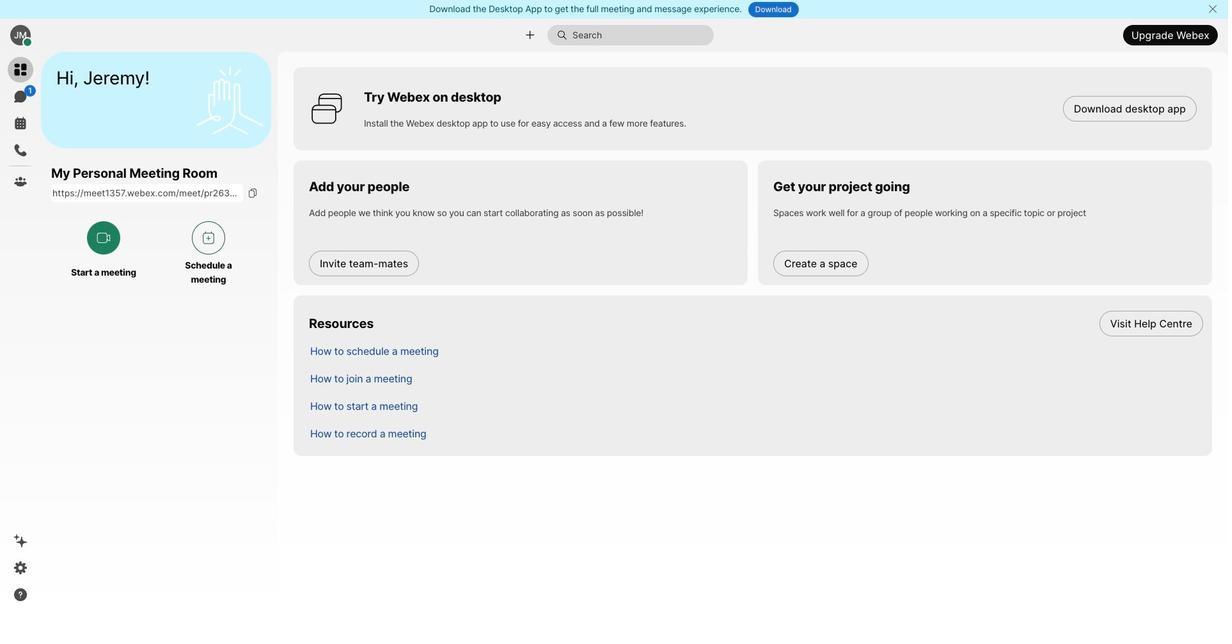 Task type: vqa. For each thing, say whether or not it's contained in the screenshot.
UNTITLED "list item" to the bottom
no



Task type: describe. For each thing, give the bounding box(es) containing it.
2 list item from the top
[[300, 337, 1213, 365]]

two hands high-fiving image
[[191, 62, 268, 139]]

4 list item from the top
[[300, 392, 1213, 420]]



Task type: locate. For each thing, give the bounding box(es) containing it.
cancel_16 image
[[1209, 4, 1219, 14]]

5 list item from the top
[[300, 420, 1213, 447]]

navigation
[[0, 52, 41, 620]]

webex tab list
[[8, 57, 36, 195]]

None text field
[[51, 185, 243, 202]]

3 list item from the top
[[300, 365, 1213, 392]]

list item
[[300, 310, 1213, 337], [300, 337, 1213, 365], [300, 365, 1213, 392], [300, 392, 1213, 420], [300, 420, 1213, 447]]

1 list item from the top
[[300, 310, 1213, 337]]



